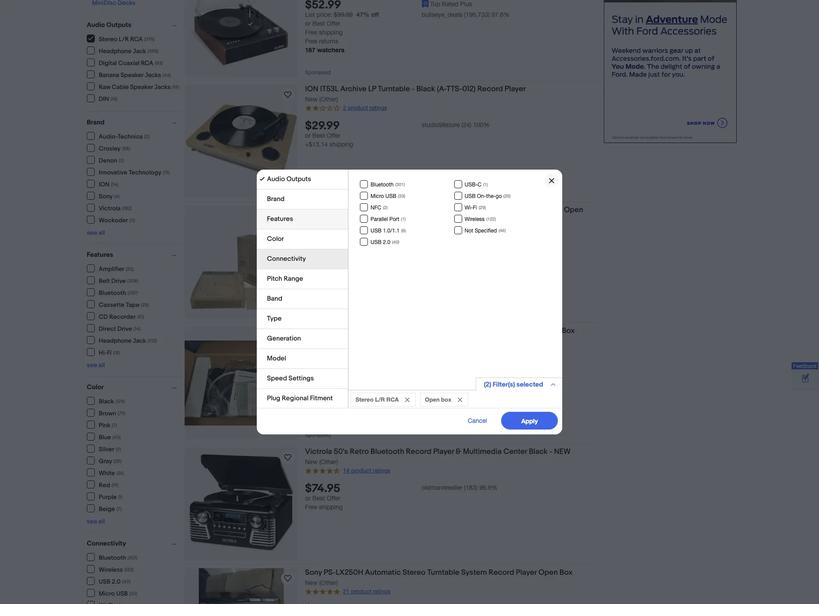 Task type: describe. For each thing, give the bounding box(es) containing it.
wireless inside dialog
[[465, 216, 485, 222]]

black inside ion it53l archive lp turntable - black (a-tts-012) record player new (other)
[[417, 85, 435, 93]]

product for $29.99
[[348, 104, 368, 111]]

tts-
[[447, 85, 463, 93]]

0 vertical spatial jacks
[[145, 71, 161, 79]]

(other) inside ion it53l archive lp turntable - black (a-tts-012) record player new (other)
[[319, 96, 338, 103]]

cd recorder (51)
[[99, 313, 144, 321]]

(2) filter(s) selected
[[484, 381, 544, 389]]

open inside sony ps-lx250h automatic stereo turntable system record player open box new (other)
[[539, 568, 558, 577]]

player inside victrola 50's retro bluetooth record player & multimedia center black - new new (other)
[[433, 447, 454, 456]]

price:
[[317, 11, 332, 18]]

color button
[[87, 383, 181, 392]]

see all for features
[[87, 361, 105, 369]]

jack for headphone jack (212)
[[133, 337, 146, 344]]

1 vertical spatial black
[[99, 398, 114, 405]]

victrola 50's retro bluetooth record player & multimedia center black - new new (other)
[[305, 447, 571, 466]]

white (26)
[[99, 469, 124, 477]]

technica
[[118, 133, 143, 140]]

(395)
[[148, 48, 158, 54]]

free for bullseye_deals (196,733) 97.6% or best offer free shipping free returns 167 watchers
[[305, 29, 317, 36]]

silver (9)
[[99, 445, 121, 453]]

purple
[[99, 493, 117, 501]]

model
[[267, 354, 286, 363]]

shipping down or best offer
[[330, 263, 353, 270]]

0 horizontal spatial speed
[[267, 374, 287, 383]]

ion it53l archive lp turntable - black (a-tts-012) record player new (other)
[[305, 85, 526, 103]]

type
[[267, 315, 282, 323]]

denon
[[99, 157, 117, 164]]

1 horizontal spatial micro usb (33)
[[371, 193, 405, 199]]

record inside crosley record player ryder 3-speed bluetooth and built in speakers new open box new (other)
[[334, 206, 359, 214]]

1 horizontal spatial micro
[[371, 193, 384, 199]]

center
[[504, 447, 527, 456]]

(46) inside not specified (46)
[[499, 228, 506, 233]]

victrola (182)
[[99, 204, 132, 212]]

0 vertical spatial connectivity
[[267, 255, 306, 263]]

sony ps-lx250h automatic stereo turntable system record player open box image
[[199, 568, 284, 604]]

specified
[[475, 228, 497, 234]]

ion for (14)
[[99, 181, 110, 188]]

parallel
[[371, 216, 388, 222]]

(18)
[[113, 350, 120, 356]]

0 vertical spatial usb 2.0 (40)
[[371, 239, 399, 245]]

innovative technology (13)
[[99, 169, 170, 176]]

apply button
[[502, 412, 558, 430]]

+$35.00
[[305, 383, 328, 390]]

system for record
[[461, 568, 487, 577]]

all for features
[[99, 361, 105, 369]]

3-
[[405, 206, 413, 214]]

range
[[284, 275, 303, 283]]

gray (35)
[[99, 457, 122, 465]]

- inside ion it53l archive lp turntable - black (a-tts-012) record player new (other)
[[412, 85, 415, 93]]

box
[[442, 396, 452, 403]]

1 vertical spatial box
[[562, 326, 575, 335]]

(1) for usb-c
[[483, 182, 488, 187]]

list
[[305, 11, 315, 18]]

white
[[99, 469, 115, 477]]

the-
[[486, 193, 496, 199]]

watch crosley record player ryder 3-speed bluetooth and built in speakers new open box image
[[283, 210, 293, 221]]

ratings for $29.99
[[370, 104, 387, 111]]

1 vertical spatial micro usb (33)
[[99, 590, 137, 597]]

outputs for audio outputs dropdown button
[[106, 21, 132, 29]]

turntable for automatic
[[428, 568, 460, 577]]

0 vertical spatial 2.0
[[383, 239, 391, 245]]

headphone jack (212)
[[99, 337, 157, 344]]

crosley record player ryder 3-speed bluetooth and built in speakers new open box image
[[185, 206, 298, 319]]

in
[[505, 206, 512, 214]]

stereo right "lx120"
[[386, 326, 409, 335]]

sony ps-lx250h automatic stereo turntable system record player open box new (other)
[[305, 568, 573, 587]]

vintage sony ps-lx120 stereo turntable system vinyl record player  open box image
[[185, 341, 298, 426]]

regional
[[282, 394, 309, 403]]

hi-fi (18)
[[99, 349, 120, 356]]

1 vertical spatial features
[[87, 251, 113, 259]]

+$14.90
[[305, 263, 328, 270]]

1 vertical spatial speaker
[[130, 83, 153, 91]]

stereo down 15%
[[356, 396, 374, 403]]

(35)
[[114, 458, 122, 464]]

(7) for beige
[[117, 506, 122, 512]]

silver
[[99, 445, 114, 453]]

record inside ion it53l archive lp turntable - black (a-tts-012) record player new (other)
[[478, 85, 503, 93]]

ion it53l archive lp turntable - black (a-tts-012) record player heading
[[305, 85, 526, 93]]

(43)
[[113, 434, 121, 440]]

wockoder
[[99, 216, 128, 224]]

see for brand
[[87, 229, 97, 237]]

21 product ratings link
[[305, 588, 390, 595]]

(11)
[[129, 217, 135, 223]]

(2) inside dropdown button
[[484, 381, 492, 389]]

turntable for lx120
[[411, 326, 443, 335]]

all for color
[[99, 518, 105, 525]]

(7) for pink
[[112, 422, 117, 428]]

new inside ion it53l archive lp turntable - black (a-tts-012) record player new (other)
[[305, 96, 318, 103]]

cable
[[112, 83, 129, 91]]

0 vertical spatial ps-
[[352, 326, 364, 335]]

new right speakers
[[547, 206, 563, 214]]

archive
[[340, 85, 367, 93]]

go
[[496, 193, 502, 199]]

list price: $99.99 47% off
[[305, 10, 379, 18]]

(58)
[[122, 146, 130, 151]]

audio outputs tab
[[257, 170, 348, 190]]

tab list containing audio outputs
[[257, 170, 348, 588]]

box inside crosley record player ryder 3-speed bluetooth and built in speakers new open box new (other)
[[305, 215, 318, 224]]

(182)
[[122, 205, 132, 211]]

audio-
[[99, 133, 118, 140]]

black inside victrola 50's retro bluetooth record player & multimedia center black - new new (other)
[[529, 447, 548, 456]]

(26) inside white (26)
[[116, 470, 124, 476]]

crosley for (58)
[[99, 145, 121, 152]]

studio98store
[[422, 121, 460, 128]]

2 vertical spatial product
[[351, 588, 371, 595]]

see all for brand
[[87, 229, 105, 237]]

or for oldmanreseller (183) 96.9% or best offer free shipping
[[305, 495, 311, 502]]

watch victrola 50's retro bluetooth record player & multimedia center black - new image
[[283, 452, 293, 463]]

rca for stereo l/r rca
[[130, 35, 143, 43]]

crosley record player ryder 3-speed bluetooth and built in speakers new open box new (other)
[[305, 206, 584, 233]]

headphone jack (395)
[[99, 47, 158, 55]]

1 vertical spatial usb 2.0 (40)
[[99, 578, 131, 585]]

product for $74.95
[[351, 467, 371, 474]]

fi for hi-
[[107, 349, 112, 356]]

1 vertical spatial wireless (122)
[[99, 566, 134, 573]]

1 horizontal spatial (33)
[[398, 193, 405, 198]]

player inside sony ps-lx250h automatic stereo turntable system record player open box new (other)
[[516, 568, 537, 577]]

audio outputs for audio outputs dropdown button
[[87, 21, 132, 29]]

pitch
[[267, 275, 282, 283]]

(26) inside usb on-the-go (26)
[[504, 193, 511, 198]]

0 vertical spatial (122)
[[487, 216, 496, 222]]

0 horizontal spatial micro
[[99, 590, 115, 597]]

remove filter - audio outputs - stereo l/r rca image
[[405, 398, 410, 402]]

ratings for $74.95
[[373, 467, 390, 474]]

1 horizontal spatial (301)
[[396, 182, 405, 187]]

2 free from the top
[[305, 37, 317, 45]]

see for color
[[87, 518, 97, 525]]

or best offer
[[305, 254, 341, 261]]

or for bullseye_deals (196,733) 97.6% or best offer free shipping free returns 167 watchers
[[305, 20, 311, 27]]

red (19)
[[99, 481, 119, 489]]

(1) for parallel port
[[401, 216, 406, 222]]

coaxial
[[118, 59, 140, 67]]

(9)
[[116, 446, 121, 452]]

shipping for bullseye_deals (196,733) 97.6% or best offer free shipping free returns 167 watchers
[[319, 29, 343, 36]]

(125)
[[116, 398, 125, 404]]

bluetooth (287)
[[99, 289, 138, 297]]

jack for headphone jack (395)
[[133, 47, 146, 55]]

0 horizontal spatial wireless
[[99, 566, 123, 573]]

victrola 50's retro bluetooth record player & multimedia center black - new link
[[305, 447, 597, 458]]

14 product ratings
[[343, 467, 390, 474]]

see all for color
[[87, 518, 105, 525]]

$29.99
[[305, 119, 340, 133]]

feedback
[[794, 363, 817, 370]]

vintage sony ps-lx120 stereo turntable system vinyl record player  open box link
[[305, 326, 597, 337]]

watch sony ps-lx250h automatic stereo turntable system record player open box image
[[283, 573, 293, 584]]

gray
[[99, 457, 112, 465]]

audio for "audio outputs" tab
[[267, 175, 285, 183]]

0 horizontal spatial (33)
[[129, 591, 137, 597]]

offer for oldmanreseller (183) 96.9% or best offer free shipping
[[327, 495, 341, 502]]

wireless (122) inside dialog
[[465, 216, 496, 222]]

see all button for color
[[87, 518, 105, 525]]

vintage sony ps-lx120 stereo turntable system vinyl record player  open box
[[305, 326, 575, 335]]

50's
[[334, 447, 348, 456]]

vintage
[[305, 326, 332, 335]]

lp
[[368, 85, 376, 93]]

2 vertical spatial rca
[[387, 396, 399, 403]]

settings
[[289, 374, 314, 383]]

off inside was: $99.99 15% off buy it now +$35.00 shipping
[[358, 365, 366, 373]]

system for vinyl
[[445, 326, 471, 335]]

crosley record player ryder 3-speed bluetooth and built in speakers new open box heading
[[305, 206, 584, 224]]

usb-
[[465, 182, 478, 188]]

apply
[[522, 417, 538, 425]]

speed settings
[[267, 374, 314, 383]]

lx250h
[[336, 568, 363, 577]]

(24)
[[462, 121, 472, 128]]

speed inside crosley record player ryder 3-speed bluetooth and built in speakers new open box new (other)
[[413, 206, 436, 214]]

1 horizontal spatial (40)
[[392, 239, 399, 245]]

0 horizontal spatial (40)
[[122, 579, 131, 585]]

stereo up the headphone jack (395)
[[99, 35, 118, 43]]

retro
[[350, 447, 369, 456]]

sony for ps-
[[305, 568, 322, 577]]

3 best from the top
[[313, 254, 325, 261]]

shipping for oldmanreseller (183) 96.9% or best offer free shipping
[[319, 504, 343, 511]]

1 vertical spatial (122)
[[124, 567, 134, 573]]

box inside sony ps-lx250h automatic stereo turntable system record player open box new (other)
[[560, 568, 573, 577]]

(6)
[[401, 228, 406, 233]]

0 vertical spatial features
[[267, 215, 293, 223]]

new up $49.69
[[305, 226, 318, 233]]

(196,733)
[[464, 11, 490, 18]]

(2) inside denon (2)
[[119, 157, 124, 163]]

ps- inside sony ps-lx250h automatic stereo turntable system record player open box new (other)
[[324, 568, 336, 577]]

(28)
[[141, 302, 149, 308]]

rated
[[442, 0, 459, 7]]

shipping inside was: $99.99 15% off buy it now +$35.00 shipping
[[330, 383, 353, 390]]

012)
[[463, 85, 476, 93]]

1 vertical spatial color
[[87, 383, 104, 392]]

15%
[[343, 365, 356, 373]]

(14) inside the direct drive (14)
[[134, 326, 141, 332]]

(other) inside victrola 50's retro bluetooth record player & multimedia center black - new new (other)
[[319, 459, 338, 466]]

(other) inside sony ps-lx250h automatic stereo turntable system record player open box new (other)
[[319, 579, 338, 587]]

see all button for brand
[[87, 229, 105, 237]]

14
[[343, 467, 350, 474]]



Task type: locate. For each thing, give the bounding box(es) containing it.
1 vertical spatial micro
[[99, 590, 115, 597]]

2 headphone from the top
[[99, 337, 132, 344]]

(2) right technica
[[144, 134, 149, 139]]

free for oldmanreseller (183) 96.9% or best offer free shipping
[[305, 504, 317, 511]]

raw
[[99, 83, 111, 91]]

wireless (122) down connectivity dropdown button
[[99, 566, 134, 573]]

best for bullseye_deals (196,733) 97.6% or best offer free shipping free returns 167 watchers
[[313, 20, 325, 27]]

0 horizontal spatial (46)
[[163, 72, 171, 78]]

hi-
[[99, 349, 107, 356]]

victrola 50's retro bluetooth record player & multimedia center black - new heading
[[305, 447, 571, 456]]

see
[[87, 229, 97, 237], [87, 361, 97, 369], [87, 518, 97, 525]]

(1) right purple
[[118, 494, 122, 500]]

1 vertical spatial audio
[[267, 175, 285, 183]]

2.0 down usb 1.0/1.1 (6)
[[383, 239, 391, 245]]

0 vertical spatial audio outputs
[[87, 21, 132, 29]]

usb 2.0 (40) down usb 1.0/1.1 (6)
[[371, 239, 399, 245]]

dialog containing audio outputs
[[0, 0, 820, 604]]

0 horizontal spatial features
[[87, 251, 113, 259]]

brand up watch crosley record player ryder 3-speed bluetooth and built in speakers new open box icon
[[267, 195, 285, 203]]

0 vertical spatial wireless (122)
[[465, 216, 496, 222]]

(other) down it53l
[[319, 96, 338, 103]]

1 vertical spatial headphone
[[99, 337, 132, 344]]

victrola inside victrola 50's retro bluetooth record player & multimedia center black - new new (other)
[[305, 447, 332, 456]]

1 horizontal spatial outputs
[[287, 175, 311, 183]]

best for studio98store (24) 100% or best offer +$13.14 shipping
[[313, 132, 325, 139]]

2 see all button from the top
[[87, 361, 105, 369]]

record inside sony ps-lx250h automatic stereo turntable system record player open box new (other)
[[489, 568, 515, 577]]

1 horizontal spatial (46)
[[499, 228, 506, 233]]

usb on-the-go (26)
[[465, 193, 511, 199]]

1 vertical spatial (301)
[[128, 555, 137, 561]]

l/r left remove filter - audio outputs - stereo l/r rca image
[[375, 396, 385, 403]]

usb 2.0 (40)
[[371, 239, 399, 245], [99, 578, 131, 585]]

crosley down audio-
[[99, 145, 121, 152]]

0 vertical spatial free
[[305, 29, 317, 36]]

1 vertical spatial brand
[[267, 195, 285, 203]]

new
[[554, 447, 571, 456]]

3 offer from the top
[[327, 254, 341, 261]]

amplifier
[[99, 265, 124, 273]]

offer inside "bullseye_deals (196,733) 97.6% or best offer free shipping free returns 167 watchers"
[[327, 20, 341, 27]]

drive
[[111, 277, 126, 285], [118, 325, 132, 332]]

audio outputs inside tab
[[267, 175, 311, 183]]

1 vertical spatial sony
[[334, 326, 351, 335]]

best inside oldmanreseller (183) 96.9% or best offer free shipping
[[313, 495, 325, 502]]

best for oldmanreseller (183) 96.9% or best offer free shipping
[[313, 495, 325, 502]]

free inside oldmanreseller (183) 96.9% or best offer free shipping
[[305, 504, 317, 511]]

turntable inside ion it53l archive lp turntable - black (a-tts-012) record player new (other)
[[378, 85, 410, 93]]

1 horizontal spatial (1)
[[401, 216, 406, 222]]

banana speaker jacks (46)
[[99, 71, 171, 79]]

open
[[564, 206, 584, 214], [541, 326, 560, 335], [425, 396, 440, 403], [539, 568, 558, 577]]

brand inside tab list
[[267, 195, 285, 203]]

2 vertical spatial ratings
[[373, 588, 390, 595]]

2 best from the top
[[313, 132, 325, 139]]

2 offer from the top
[[327, 132, 341, 139]]

0 vertical spatial see all
[[87, 229, 105, 237]]

(375)
[[144, 36, 155, 42]]

audio right filter applied image
[[267, 175, 285, 183]]

0 vertical spatial ratings
[[370, 104, 387, 111]]

was: $99.99 15% off buy it now +$35.00 shipping
[[305, 365, 366, 390]]

fi for wi-
[[473, 205, 477, 211]]

3 free from the top
[[305, 504, 317, 511]]

(1) right port
[[401, 216, 406, 222]]

(19)
[[112, 482, 119, 488]]

ps- up 15%
[[352, 326, 364, 335]]

all down wockoder
[[99, 229, 105, 237]]

1 horizontal spatial wireless (122)
[[465, 216, 496, 222]]

best inside studio98store (24) 100% or best offer +$13.14 shipping
[[313, 132, 325, 139]]

0 vertical spatial crosley
[[99, 145, 121, 152]]

shipping inside studio98store (24) 100% or best offer +$13.14 shipping
[[330, 141, 353, 148]]

2 vertical spatial (1)
[[118, 494, 122, 500]]

ratings inside 21 product ratings link
[[373, 588, 390, 595]]

audio inside tab
[[267, 175, 285, 183]]

stereo inside sony ps-lx250h automatic stereo turntable system record player open box new (other)
[[403, 568, 426, 577]]

or inside studio98store (24) 100% or best offer +$13.14 shipping
[[305, 132, 311, 139]]

(1) right c
[[483, 182, 488, 187]]

2
[[343, 104, 347, 111]]

(13)
[[163, 169, 170, 175]]

1 vertical spatial (40)
[[122, 579, 131, 585]]

2 all from the top
[[99, 361, 105, 369]]

wireless
[[465, 216, 485, 222], [99, 566, 123, 573]]

purple (1)
[[99, 493, 122, 501]]

4 or from the top
[[305, 495, 311, 502]]

player inside crosley record player ryder 3-speed bluetooth and built in speakers new open box new (other)
[[361, 206, 382, 214]]

record inside the 'vintage sony ps-lx120 stereo turntable system vinyl record player  open box' link
[[491, 326, 517, 335]]

oldmanreseller
[[422, 484, 463, 491]]

victrola for 50's
[[305, 447, 332, 456]]

14 product ratings link
[[305, 467, 390, 474]]

offer down 14 product ratings link
[[327, 495, 341, 502]]

best up +$14.90
[[313, 254, 325, 261]]

shipping inside "bullseye_deals (196,733) 97.6% or best offer free shipping free returns 167 watchers"
[[319, 29, 343, 36]]

wi-
[[465, 205, 473, 211]]

0 vertical spatial system
[[445, 326, 471, 335]]

drive for belt drive
[[111, 277, 126, 285]]

digital coaxial rca (83)
[[99, 59, 163, 67]]

$99.99 inside was: $99.99 15% off buy it now +$35.00 shipping
[[321, 366, 340, 373]]

generation
[[267, 334, 301, 343]]

0 vertical spatial headphone
[[99, 47, 132, 55]]

(46) right specified
[[499, 228, 506, 233]]

amplifier (22)
[[99, 265, 134, 273]]

0 horizontal spatial (122)
[[124, 567, 134, 573]]

open inside the 'vintage sony ps-lx120 stereo turntable system vinyl record player  open box' link
[[541, 326, 560, 335]]

watch vintage sony ps-lx120 stereo turntable system vinyl record player  open box image
[[283, 331, 293, 342]]

product right 21
[[351, 588, 371, 595]]

0 horizontal spatial usb 2.0 (40)
[[99, 578, 131, 585]]

0 horizontal spatial -
[[412, 85, 415, 93]]

crosley right watch crosley record player ryder 3-speed bluetooth and built in speakers new open box icon
[[305, 206, 332, 214]]

1 vertical spatial system
[[461, 568, 487, 577]]

4 best from the top
[[313, 495, 325, 502]]

sony right watch sony ps-lx250h automatic stereo turntable system record player open box image
[[305, 568, 322, 577]]

best down price:
[[313, 20, 325, 27]]

parallel port (1)
[[371, 216, 406, 222]]

ratings down lp
[[370, 104, 387, 111]]

top
[[430, 0, 440, 7]]

plug
[[267, 394, 280, 403]]

-
[[412, 85, 415, 93], [550, 447, 553, 456]]

audio outputs for "audio outputs" tab
[[267, 175, 311, 183]]

ratings down automatic
[[373, 588, 390, 595]]

black right center
[[529, 447, 548, 456]]

connectivity down beige
[[87, 540, 126, 548]]

denon (2)
[[99, 157, 124, 164]]

black left (a-
[[417, 85, 435, 93]]

(14) down (51)
[[134, 326, 141, 332]]

1 horizontal spatial bluetooth (301)
[[371, 182, 405, 188]]

(122) down connectivity dropdown button
[[124, 567, 134, 573]]

- left the new
[[550, 447, 553, 456]]

usb
[[386, 193, 397, 199], [465, 193, 476, 199], [371, 228, 382, 234], [371, 239, 382, 245], [99, 578, 110, 585], [116, 590, 128, 597]]

shipping inside oldmanreseller (183) 96.9% or best offer free shipping
[[319, 504, 343, 511]]

(2)
[[144, 134, 149, 139], [119, 157, 124, 163], [383, 205, 388, 210], [484, 381, 492, 389]]

drive down recorder
[[118, 325, 132, 332]]

$99.99 inside list price: $99.99 47% off
[[334, 11, 353, 18]]

or for studio98store (24) 100% or best offer +$13.14 shipping
[[305, 132, 311, 139]]

best
[[313, 20, 325, 27], [313, 132, 325, 139], [313, 254, 325, 261], [313, 495, 325, 502]]

$99.99 right price:
[[334, 11, 353, 18]]

outputs right filter applied image
[[287, 175, 311, 183]]

sony ps-lx250h automatic stereo turntable system record player open box heading
[[305, 568, 573, 577]]

see all down beige
[[87, 518, 105, 525]]

(16)
[[172, 84, 179, 90]]

0 vertical spatial off
[[371, 10, 379, 18]]

or inside "bullseye_deals (196,733) 97.6% or best offer free shipping free returns 167 watchers"
[[305, 20, 311, 27]]

shipping right +$13.14
[[330, 141, 353, 148]]

l/r up the headphone jack (395)
[[119, 35, 129, 43]]

filter applied image
[[260, 176, 265, 182]]

0 vertical spatial (33)
[[398, 193, 405, 198]]

sony left "(4)"
[[99, 192, 113, 200]]

remove filter - condition - open box image
[[458, 398, 462, 402]]

see all down wockoder
[[87, 229, 105, 237]]

offer down list price: $99.99 47% off
[[327, 20, 341, 27]]

ratings inside 14 product ratings link
[[373, 467, 390, 474]]

outputs inside tab
[[287, 175, 311, 183]]

2 vertical spatial black
[[529, 447, 548, 456]]

1 or from the top
[[305, 20, 311, 27]]

(40)
[[392, 239, 399, 245], [122, 579, 131, 585]]

2 vertical spatial see all
[[87, 518, 105, 525]]

21 product ratings
[[343, 588, 390, 595]]

(26) right go
[[504, 193, 511, 198]]

audio-technica (2)
[[99, 133, 149, 140]]

jack left (212)
[[133, 337, 146, 344]]

offer for bullseye_deals (196,733) 97.6% or best offer free shipping free returns 167 watchers
[[327, 20, 341, 27]]

product right '14'
[[351, 467, 371, 474]]

victrola down 'sony (4)'
[[99, 204, 121, 212]]

headphone for headphone jack (212)
[[99, 337, 132, 344]]

record inside victrola 50's retro bluetooth record player & multimedia center black - new new (other)
[[406, 447, 432, 456]]

nfc
[[371, 205, 382, 211]]

0 vertical spatial product
[[348, 104, 368, 111]]

system
[[445, 326, 471, 335], [461, 568, 487, 577]]

3 (other) from the top
[[319, 459, 338, 466]]

shipping for studio98store (24) 100% or best offer +$13.14 shipping
[[330, 141, 353, 148]]

audio for audio outputs dropdown button
[[87, 21, 105, 29]]

1 horizontal spatial 2.0
[[383, 239, 391, 245]]

(46) down (83)
[[163, 72, 171, 78]]

0 horizontal spatial fi
[[107, 349, 112, 356]]

player inside ion it53l archive lp turntable - black (a-tts-012) record player new (other)
[[505, 85, 526, 93]]

ion for it53l
[[305, 85, 319, 93]]

0 vertical spatial $99.99
[[334, 11, 353, 18]]

wireless down the and
[[465, 216, 485, 222]]

ion inside ion it53l archive lp turntable - black (a-tts-012) record player new (other)
[[305, 85, 319, 93]]

(7)
[[112, 422, 117, 428], [117, 506, 122, 512]]

1 vertical spatial bluetooth (301)
[[99, 554, 137, 562]]

player inside the 'vintage sony ps-lx120 stereo turntable system vinyl record player  open box' link
[[518, 326, 539, 335]]

sony inside sony ps-lx250h automatic stereo turntable system record player open box new (other)
[[305, 568, 322, 577]]

system inside sony ps-lx250h automatic stereo turntable system record player open box new (other)
[[461, 568, 487, 577]]

0 vertical spatial wireless
[[465, 216, 485, 222]]

1 horizontal spatial ps-
[[352, 326, 364, 335]]

l/r for stereo l/r rca
[[375, 396, 385, 403]]

rca left remove filter - audio outputs - stereo l/r rca image
[[387, 396, 399, 403]]

1 (other) from the top
[[319, 96, 338, 103]]

rca left (83)
[[141, 59, 153, 67]]

all down hi-
[[99, 361, 105, 369]]

1 vertical spatial outputs
[[287, 175, 311, 183]]

1 headphone from the top
[[99, 47, 132, 55]]

not specified (46)
[[465, 228, 506, 234]]

new inside sony ps-lx250h automatic stereo turntable system record player open box new (other)
[[305, 579, 318, 587]]

1 vertical spatial jacks
[[154, 83, 171, 91]]

1 vertical spatial ratings
[[373, 467, 390, 474]]

brand up audio-
[[87, 118, 105, 127]]

see all button down hi-
[[87, 361, 105, 369]]

and
[[473, 206, 487, 214]]

bluetooth inside victrola 50's retro bluetooth record player & multimedia center black - new new (other)
[[371, 447, 404, 456]]

1 offer from the top
[[327, 20, 341, 27]]

0 horizontal spatial ion
[[99, 181, 110, 188]]

victrola brighton record player image
[[185, 0, 298, 77]]

or inside oldmanreseller (183) 96.9% or best offer free shipping
[[305, 495, 311, 502]]

1 see from the top
[[87, 229, 97, 237]]

new right watch ion it53l archive lp turntable - black (a-tts-012) record player icon
[[305, 96, 318, 103]]

1 horizontal spatial audio outputs
[[267, 175, 311, 183]]

connectivity button
[[87, 540, 181, 548]]

beige
[[99, 505, 115, 513]]

1 horizontal spatial off
[[371, 10, 379, 18]]

outputs for "audio outputs" tab
[[287, 175, 311, 183]]

0 horizontal spatial victrola
[[99, 204, 121, 212]]

2 see from the top
[[87, 361, 97, 369]]

(7) inside beige (7)
[[117, 506, 122, 512]]

headphone
[[99, 47, 132, 55], [99, 337, 132, 344]]

color inside tab list
[[267, 235, 284, 243]]

(14)
[[111, 181, 118, 187], [134, 326, 141, 332]]

1 vertical spatial connectivity
[[87, 540, 126, 548]]

automatic
[[365, 568, 401, 577]]

watch ion it53l archive lp turntable - black (a-tts-012) record player image
[[283, 89, 293, 100]]

jacks
[[145, 71, 161, 79], [154, 83, 171, 91]]

0 horizontal spatial micro usb (33)
[[99, 590, 137, 597]]

1 horizontal spatial sony
[[305, 568, 322, 577]]

2 horizontal spatial sony
[[334, 326, 351, 335]]

offer up +$14.90 shipping
[[327, 254, 341, 261]]

1 horizontal spatial color
[[267, 235, 284, 243]]

best up +$13.14
[[313, 132, 325, 139]]

21
[[343, 588, 350, 595]]

1 horizontal spatial brand
[[267, 195, 285, 203]]

1 vertical spatial see all button
[[87, 361, 105, 369]]

offer inside oldmanreseller (183) 96.9% or best offer free shipping
[[327, 495, 341, 502]]

1 vertical spatial victrola
[[305, 447, 332, 456]]

all for brand
[[99, 229, 105, 237]]

new right watch victrola 50's retro bluetooth record player & multimedia center black - new icon on the bottom of the page
[[305, 459, 318, 466]]

fi left (18)
[[107, 349, 112, 356]]

ryder
[[383, 206, 404, 214]]

1 vertical spatial off
[[358, 365, 366, 373]]

1.0/1.1
[[383, 228, 400, 234]]

offer inside studio98store (24) 100% or best offer +$13.14 shipping
[[327, 132, 341, 139]]

wireless (122) down the and
[[465, 216, 496, 222]]

(other) inside crosley record player ryder 3-speed bluetooth and built in speakers new open box new (other)
[[319, 226, 338, 233]]

0 horizontal spatial audio
[[87, 21, 105, 29]]

1 vertical spatial $99.99
[[321, 366, 340, 373]]

dialog
[[0, 0, 820, 604]]

(2) down (58)
[[119, 157, 124, 163]]

0 vertical spatial jack
[[133, 47, 146, 55]]

headphone up (18)
[[99, 337, 132, 344]]

jacks left (16)
[[154, 83, 171, 91]]

(2) left filter(s)
[[484, 381, 492, 389]]

new inside victrola 50's retro bluetooth record player & multimedia center black - new new (other)
[[305, 459, 318, 466]]

(14) inside ion (14)
[[111, 181, 118, 187]]

(46) inside the banana speaker jacks (46)
[[163, 72, 171, 78]]

jack left (395)
[[133, 47, 146, 55]]

1 vertical spatial wireless
[[99, 566, 123, 573]]

color down watch crosley record player ryder 3-speed bluetooth and built in speakers new open box icon
[[267, 235, 284, 243]]

victrola for (182)
[[99, 204, 121, 212]]

0 vertical spatial speaker
[[121, 71, 144, 79]]

(other) down 50's
[[319, 459, 338, 466]]

ion (14)
[[99, 181, 118, 188]]

1 vertical spatial ion
[[99, 181, 110, 188]]

1 horizontal spatial -
[[550, 447, 553, 456]]

1 see all from the top
[[87, 229, 105, 237]]

best inside "bullseye_deals (196,733) 97.6% or best offer free shipping free returns 167 watchers"
[[313, 20, 325, 27]]

product right 2
[[348, 104, 368, 111]]

features
[[267, 215, 293, 223], [87, 251, 113, 259]]

see all
[[87, 229, 105, 237], [87, 361, 105, 369], [87, 518, 105, 525]]

see all down hi-
[[87, 361, 105, 369]]

outputs up stereo l/r rca (375)
[[106, 21, 132, 29]]

now
[[323, 374, 336, 382]]

0 vertical spatial brand
[[87, 118, 105, 127]]

sony for (4)
[[99, 192, 113, 200]]

ps-
[[352, 326, 364, 335], [324, 568, 336, 577]]

0 vertical spatial micro usb (33)
[[371, 193, 405, 199]]

- inside victrola 50's retro bluetooth record player & multimedia center black - new new (other)
[[550, 447, 553, 456]]

stereo right automatic
[[403, 568, 426, 577]]

(29)
[[479, 205, 486, 210]]

47%
[[356, 10, 370, 18]]

jacks down (83)
[[145, 71, 161, 79]]

1 best from the top
[[313, 20, 325, 27]]

ion
[[305, 85, 319, 93], [99, 181, 110, 188]]

2 see all from the top
[[87, 361, 105, 369]]

see all button down wockoder
[[87, 229, 105, 237]]

port
[[390, 216, 400, 222]]

0 vertical spatial rca
[[130, 35, 143, 43]]

3 see all button from the top
[[87, 518, 105, 525]]

on-
[[477, 193, 486, 199]]

fi left (29)
[[473, 205, 477, 211]]

advertisement region
[[604, 0, 737, 143]]

0 vertical spatial sony
[[99, 192, 113, 200]]

1 horizontal spatial black
[[417, 85, 435, 93]]

1 vertical spatial (1)
[[401, 216, 406, 222]]

1 vertical spatial fi
[[107, 349, 112, 356]]

0 vertical spatial -
[[412, 85, 415, 93]]

0 horizontal spatial brand
[[87, 118, 105, 127]]

3 see all from the top
[[87, 518, 105, 525]]

tab list
[[257, 170, 348, 588]]

3 all from the top
[[99, 518, 105, 525]]

$99.99 up now
[[321, 366, 340, 373]]

turntable inside sony ps-lx250h automatic stereo turntable system record player open box new (other)
[[428, 568, 460, 577]]

drive for direct drive
[[118, 325, 132, 332]]

0 vertical spatial (26)
[[504, 193, 511, 198]]

1 jack from the top
[[133, 47, 146, 55]]

(301) up ryder
[[396, 182, 405, 187]]

2.0 down connectivity dropdown button
[[112, 578, 121, 585]]

1 free from the top
[[305, 29, 317, 36]]

shipping up returns
[[319, 29, 343, 36]]

usb 2.0 (40) down connectivity dropdown button
[[99, 578, 131, 585]]

ion left it53l
[[305, 85, 319, 93]]

0 horizontal spatial audio outputs
[[87, 21, 132, 29]]

(26) down "(35)"
[[116, 470, 124, 476]]

jack
[[133, 47, 146, 55], [133, 337, 146, 344]]

(40) down connectivity dropdown button
[[122, 579, 131, 585]]

(2) inside audio-technica (2)
[[144, 134, 149, 139]]

0 vertical spatial turntable
[[378, 85, 410, 93]]

(2) inside nfc (2)
[[383, 205, 388, 210]]

l/r for stereo l/r rca (375)
[[119, 35, 129, 43]]

wireless down connectivity dropdown button
[[99, 566, 123, 573]]

sony right vintage
[[334, 326, 351, 335]]

offer up +$13.14
[[327, 132, 341, 139]]

2 or from the top
[[305, 132, 311, 139]]

connectivity up pitch range
[[267, 255, 306, 263]]

crosley inside crosley record player ryder 3-speed bluetooth and built in speakers new open box new (other)
[[305, 206, 332, 214]]

ratings inside 2 product ratings link
[[370, 104, 387, 111]]

0 horizontal spatial (301)
[[128, 555, 137, 561]]

headphone up digital
[[99, 47, 132, 55]]

0 horizontal spatial sony
[[99, 192, 113, 200]]

crosley for record
[[305, 206, 332, 214]]

speakers
[[513, 206, 546, 214]]

2 jack from the top
[[133, 337, 146, 344]]

vintage sony ps-lx120 stereo turntable system vinyl record player  open box heading
[[305, 326, 575, 335]]

ion it53l archive lp turntable - black (a-tts-012) record player link
[[305, 85, 597, 95]]

0 horizontal spatial 2.0
[[112, 578, 121, 585]]

sony (4)
[[99, 192, 120, 200]]

(122) down "built"
[[487, 216, 496, 222]]

(1) inside usb-c (1)
[[483, 182, 488, 187]]

1 vertical spatial (33)
[[129, 591, 137, 597]]

victrola 50's retro bluetooth record player & multimedia center black - new image
[[185, 453, 298, 556]]

ps- up 21 product ratings link
[[324, 568, 336, 577]]

offer for studio98store (24) 100% or best offer +$13.14 shipping
[[327, 132, 341, 139]]

band
[[267, 295, 282, 303]]

1 see all button from the top
[[87, 229, 105, 237]]

bluetooth (301) down connectivity dropdown button
[[99, 554, 137, 562]]

(15)
[[111, 96, 117, 102]]

headphone for headphone jack (395)
[[99, 47, 132, 55]]

stereo
[[99, 35, 118, 43], [386, 326, 409, 335], [356, 396, 374, 403], [403, 568, 426, 577]]

rca left (375)
[[130, 35, 143, 43]]

selected
[[517, 381, 544, 389]]

new right watch sony ps-lx250h automatic stereo turntable system record player open box image
[[305, 579, 318, 587]]

micro
[[371, 193, 384, 199], [99, 590, 115, 597]]

wireless (122)
[[465, 216, 496, 222], [99, 566, 134, 573]]

(1)
[[483, 182, 488, 187], [401, 216, 406, 222], [118, 494, 122, 500]]

audio outputs up stereo l/r rca (375)
[[87, 21, 132, 29]]

bluetooth inside crosley record player ryder 3-speed bluetooth and built in speakers new open box new (other)
[[437, 206, 471, 214]]

(122)
[[487, 216, 496, 222], [124, 567, 134, 573]]

1 all from the top
[[99, 229, 105, 237]]

(14) down the "innovative"
[[111, 181, 118, 187]]

rca for digital coaxial rca
[[141, 59, 153, 67]]

all down beige
[[99, 518, 105, 525]]

1 vertical spatial ps-
[[324, 568, 336, 577]]

see all button for features
[[87, 361, 105, 369]]

vinyl
[[473, 326, 489, 335]]

0 vertical spatial ion
[[305, 85, 319, 93]]

(212)
[[148, 338, 157, 344]]

lx120
[[364, 326, 385, 335]]

technology
[[129, 169, 161, 176]]

open inside crosley record player ryder 3-speed bluetooth and built in speakers new open box new (other)
[[564, 206, 584, 214]]

1 vertical spatial -
[[550, 447, 553, 456]]

0 vertical spatial see all button
[[87, 229, 105, 237]]

1 vertical spatial (46)
[[499, 228, 506, 233]]

(1) inside parallel port (1)
[[401, 216, 406, 222]]

1 vertical spatial free
[[305, 37, 317, 45]]

see for features
[[87, 361, 97, 369]]

0 vertical spatial box
[[305, 215, 318, 224]]

(1) inside purple (1)
[[118, 494, 122, 500]]

audio up stereo l/r rca (375)
[[87, 21, 105, 29]]

(7) inside pink (7)
[[112, 422, 117, 428]]

innovative
[[99, 169, 127, 176]]

(7) right beige
[[117, 506, 122, 512]]

speaker down digital coaxial rca (83)
[[121, 71, 144, 79]]

(51)
[[137, 314, 144, 320]]

0 vertical spatial (40)
[[392, 239, 399, 245]]

4 (other) from the top
[[319, 579, 338, 587]]

3 or from the top
[[305, 254, 311, 261]]

3 see from the top
[[87, 518, 97, 525]]

nfc (2)
[[371, 205, 388, 211]]

(40) down 1.0/1.1
[[392, 239, 399, 245]]

2 (other) from the top
[[319, 226, 338, 233]]

1 vertical spatial product
[[351, 467, 371, 474]]

speaker down the banana speaker jacks (46)
[[130, 83, 153, 91]]

4 offer from the top
[[327, 495, 341, 502]]

0 vertical spatial (1)
[[483, 182, 488, 187]]

ion it53l archive lp turntable - black (a-tts-012) record player image
[[185, 104, 298, 178]]

cassette tape (28)
[[99, 301, 149, 309]]

0 vertical spatial outputs
[[106, 21, 132, 29]]

0 vertical spatial see
[[87, 229, 97, 237]]

(183)
[[464, 484, 478, 491]]

audio outputs right filter applied image
[[267, 175, 311, 183]]

1 horizontal spatial victrola
[[305, 447, 332, 456]]



Task type: vqa. For each thing, say whether or not it's contained in the screenshot.


